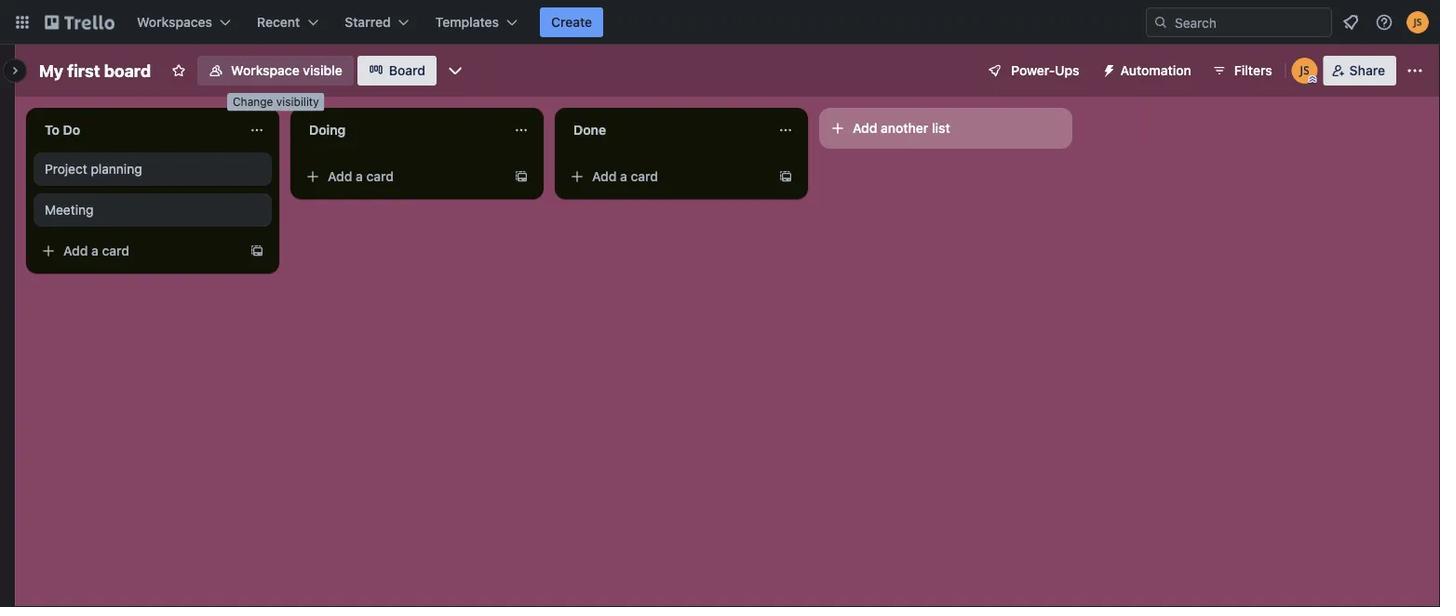 Task type: locate. For each thing, give the bounding box(es) containing it.
card for done
[[631, 169, 658, 184]]

1 vertical spatial create from template… image
[[249, 244, 264, 259]]

add a card button down the doing text field
[[298, 162, 506, 192]]

add a card down done
[[592, 169, 658, 184]]

add a card
[[328, 169, 394, 184], [592, 169, 658, 184], [63, 243, 129, 259]]

add a card for done
[[592, 169, 658, 184]]

card for doing
[[366, 169, 394, 184]]

0 horizontal spatial add a card button
[[34, 236, 242, 266]]

a for doing
[[356, 169, 363, 184]]

0 vertical spatial create from template… image
[[778, 169, 793, 184]]

this member is an admin of this board. image
[[1309, 75, 1317, 84]]

2 horizontal spatial add a card
[[592, 169, 658, 184]]

power-
[[1011, 63, 1055, 78]]

0 horizontal spatial add a card
[[63, 243, 129, 259]]

add
[[853, 121, 877, 136], [328, 169, 352, 184], [592, 169, 617, 184], [63, 243, 88, 259]]

add a card button down meeting link
[[34, 236, 242, 266]]

a down the doing text field
[[356, 169, 363, 184]]

back to home image
[[45, 7, 114, 37]]

another
[[881, 121, 928, 136]]

first
[[67, 61, 100, 81]]

add a card button for to do
[[34, 236, 242, 266]]

john smith (johnsmith38824343) image
[[1407, 11, 1429, 34]]

project planning link
[[45, 160, 261, 179]]

2 horizontal spatial a
[[620, 169, 627, 184]]

show menu image
[[1406, 61, 1424, 80]]

2 horizontal spatial add a card button
[[562, 162, 771, 192]]

open information menu image
[[1375, 13, 1394, 32]]

power-ups button
[[974, 56, 1091, 86]]

recent
[[257, 14, 300, 30]]

create from template… image
[[778, 169, 793, 184], [249, 244, 264, 259]]

automation
[[1120, 63, 1191, 78]]

add a card button down done text field
[[562, 162, 771, 192]]

card
[[366, 169, 394, 184], [631, 169, 658, 184], [102, 243, 129, 259]]

a for done
[[620, 169, 627, 184]]

1 horizontal spatial add a card button
[[298, 162, 506, 192]]

add down done
[[592, 169, 617, 184]]

Search field
[[1168, 8, 1331, 36]]

0 horizontal spatial a
[[91, 243, 99, 259]]

Board name text field
[[30, 56, 160, 86]]

add down meeting at the left of page
[[63, 243, 88, 259]]

recent button
[[246, 7, 330, 37]]

a down done text field
[[620, 169, 627, 184]]

create from template… image
[[514, 169, 529, 184]]

done
[[573, 122, 606, 138]]

add for done
[[592, 169, 617, 184]]

visible
[[303, 63, 342, 78]]

add for doing
[[328, 169, 352, 184]]

share button
[[1323, 56, 1396, 86]]

planning
[[91, 162, 142, 177]]

a down meeting at the left of page
[[91, 243, 99, 259]]

1 horizontal spatial a
[[356, 169, 363, 184]]

project planning
[[45, 162, 142, 177]]

filters
[[1234, 63, 1272, 78]]

add a card down doing
[[328, 169, 394, 184]]

john smith (johnsmith38824343) image
[[1292, 58, 1318, 84]]

0 horizontal spatial card
[[102, 243, 129, 259]]

workspace
[[231, 63, 300, 78]]

share
[[1349, 63, 1385, 78]]

1 horizontal spatial create from template… image
[[778, 169, 793, 184]]

card down meeting link
[[102, 243, 129, 259]]

star or unstar board image
[[171, 63, 186, 78]]

meeting
[[45, 202, 93, 218]]

workspaces button
[[126, 7, 242, 37]]

add a card for doing
[[328, 169, 394, 184]]

Doing text field
[[298, 115, 503, 145]]

add a card down meeting at the left of page
[[63, 243, 129, 259]]

card down the doing text field
[[366, 169, 394, 184]]

add left the another
[[853, 121, 877, 136]]

0 horizontal spatial create from template… image
[[249, 244, 264, 259]]

card down done text field
[[631, 169, 658, 184]]

do
[[63, 122, 80, 138]]

templates button
[[424, 7, 529, 37]]

1 horizontal spatial card
[[366, 169, 394, 184]]

workspace visible
[[231, 63, 342, 78]]

add down doing
[[328, 169, 352, 184]]

2 horizontal spatial card
[[631, 169, 658, 184]]

add another list button
[[819, 108, 1072, 149]]

a
[[356, 169, 363, 184], [620, 169, 627, 184], [91, 243, 99, 259]]

add a card button
[[298, 162, 506, 192], [562, 162, 771, 192], [34, 236, 242, 266]]

1 horizontal spatial add a card
[[328, 169, 394, 184]]



Task type: describe. For each thing, give the bounding box(es) containing it.
board
[[389, 63, 425, 78]]

ups
[[1055, 63, 1079, 78]]

starred button
[[334, 7, 420, 37]]

create button
[[540, 7, 603, 37]]

to
[[45, 122, 60, 138]]

doing
[[309, 122, 346, 138]]

board
[[104, 61, 151, 81]]

add for to do
[[63, 243, 88, 259]]

project
[[45, 162, 87, 177]]

visibility
[[276, 95, 319, 108]]

create from template… image for to do
[[249, 244, 264, 259]]

board link
[[357, 56, 437, 86]]

templates
[[435, 14, 499, 30]]

to do
[[45, 122, 80, 138]]

power-ups
[[1011, 63, 1079, 78]]

0 notifications image
[[1340, 11, 1362, 34]]

starred
[[345, 14, 391, 30]]

add another list
[[853, 121, 950, 136]]

add a card for to do
[[63, 243, 129, 259]]

filters button
[[1206, 56, 1278, 86]]

add inside 'button'
[[853, 121, 877, 136]]

create from template… image for done
[[778, 169, 793, 184]]

change visibility
[[233, 95, 319, 108]]

change visibility tooltip
[[227, 93, 325, 111]]

my
[[39, 61, 63, 81]]

add a card button for doing
[[298, 162, 506, 192]]

card for to do
[[102, 243, 129, 259]]

sm image
[[1094, 56, 1120, 82]]

workspaces
[[137, 14, 212, 30]]

list
[[932, 121, 950, 136]]

create
[[551, 14, 592, 30]]

workspace visible button
[[197, 56, 354, 86]]

customize views image
[[446, 61, 464, 80]]

To Do text field
[[34, 115, 238, 145]]

meeting link
[[45, 201, 261, 220]]

add a card button for done
[[562, 162, 771, 192]]

my first board
[[39, 61, 151, 81]]

change
[[233, 95, 273, 108]]

Done text field
[[562, 115, 767, 145]]

a for to do
[[91, 243, 99, 259]]

primary element
[[0, 0, 1440, 45]]

search image
[[1153, 15, 1168, 30]]

automation button
[[1094, 56, 1202, 86]]



Task type: vqa. For each thing, say whether or not it's contained in the screenshot.
Add A Card BUTTON for Done
yes



